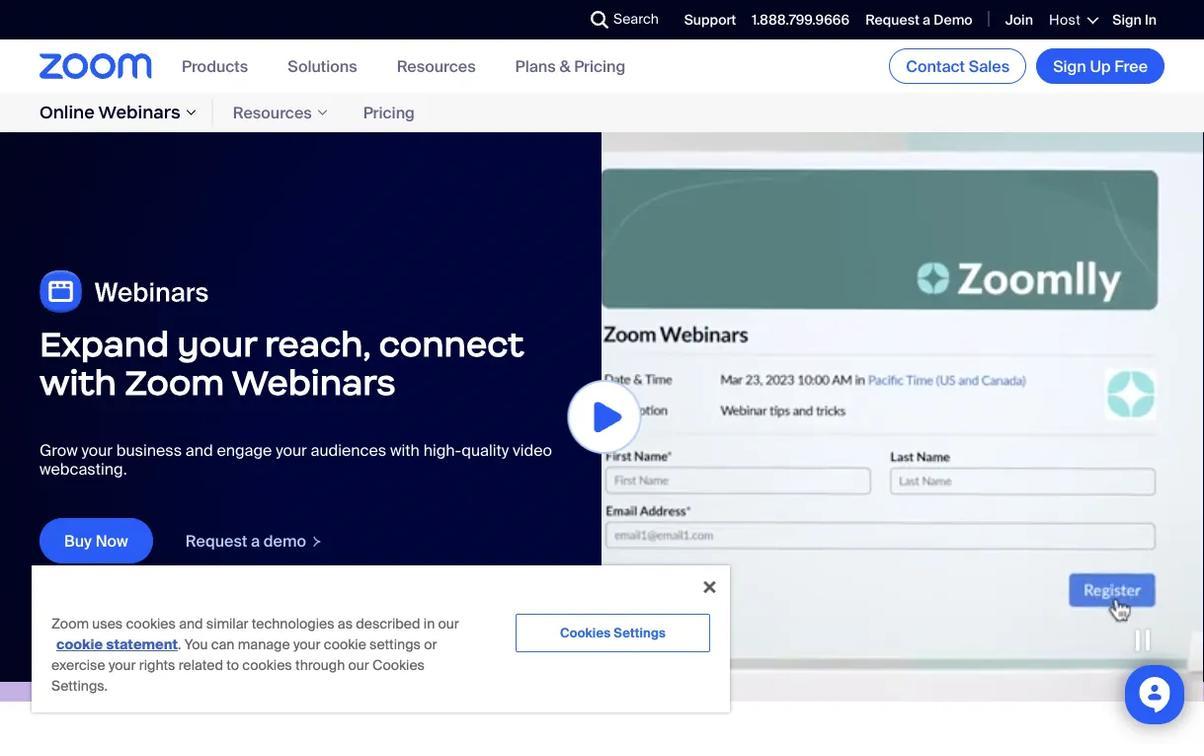 Task type: vqa. For each thing, say whether or not it's contained in the screenshot.
Resources
yes



Task type: describe. For each thing, give the bounding box(es) containing it.
cookie inside .  you can manage your cookie settings or exercise your rights related to cookies through our cookies settings.
[[324, 636, 366, 655]]

request a demo
[[186, 531, 306, 552]]

with inside expand your reach, connect with zoom webinars
[[40, 361, 117, 404]]

settings
[[370, 636, 421, 655]]

host button
[[1049, 11, 1097, 29]]

similar
[[206, 615, 248, 634]]

.
[[178, 636, 181, 655]]

contact
[[906, 56, 965, 77]]

0 horizontal spatial pricing
[[363, 102, 415, 123]]

zoom uses cookies and similar technologies as described in our cookie statement
[[51, 615, 459, 655]]

a for demo
[[251, 531, 260, 552]]

resources button
[[397, 56, 476, 76]]

cookies settings button
[[516, 614, 710, 653]]

through
[[295, 657, 345, 675]]

contact sales
[[906, 56, 1010, 77]]

cookie statement link
[[56, 636, 178, 655]]

quality
[[462, 440, 509, 461]]

rights
[[139, 657, 175, 675]]

cookies inside button
[[560, 625, 611, 642]]

&
[[560, 56, 571, 76]]

demo
[[264, 531, 306, 552]]

request for request a demo
[[866, 11, 920, 29]]

our inside .  you can manage your cookie settings or exercise your rights related to cookies through our cookies settings.
[[348, 657, 369, 675]]

request a demo
[[866, 11, 973, 29]]

video
[[513, 440, 552, 461]]

up
[[1090, 56, 1111, 77]]

search image
[[591, 11, 609, 29]]

in
[[424, 615, 435, 634]]

request for request a demo
[[186, 531, 247, 552]]

audiences
[[311, 440, 386, 461]]

demo
[[934, 11, 973, 29]]

resources for resources popup button
[[397, 56, 476, 76]]

cookies settings
[[560, 625, 666, 642]]

business
[[116, 440, 182, 461]]

high-
[[423, 440, 462, 461]]

host
[[1049, 11, 1081, 29]]

zoom logo image
[[40, 54, 152, 79]]

expand your reach, connect with zoom webinars
[[40, 323, 524, 404]]

sign for sign in
[[1113, 11, 1142, 29]]

products button
[[182, 56, 248, 76]]

solutions
[[288, 56, 357, 76]]

sign in
[[1113, 11, 1157, 29]]

search image
[[591, 11, 609, 29]]

buy now
[[64, 531, 128, 552]]

expand
[[40, 323, 169, 366]]

exercise
[[51, 657, 105, 675]]

online webinars
[[40, 102, 181, 123]]

cookies inside .  you can manage your cookie settings or exercise your rights related to cookies through our cookies settings.
[[373, 657, 425, 675]]

buy
[[64, 531, 92, 552]]

plans
[[515, 56, 556, 76]]

uses
[[92, 615, 123, 634]]

webinars icon image
[[40, 271, 209, 314]]

grow
[[40, 440, 78, 461]]

products
[[182, 56, 248, 76]]



Task type: locate. For each thing, give the bounding box(es) containing it.
0 vertical spatial webinars
[[98, 102, 181, 123]]

cookie
[[56, 636, 103, 655], [324, 636, 366, 655]]

search
[[614, 10, 659, 28]]

solutions button
[[288, 56, 357, 76]]

technologies
[[252, 615, 334, 634]]

our right through at the bottom left of the page
[[348, 657, 369, 675]]

our
[[438, 615, 459, 634], [348, 657, 369, 675]]

0 vertical spatial pricing
[[574, 56, 626, 76]]

sign up free link
[[1036, 48, 1165, 84]]

sign left in
[[1113, 11, 1142, 29]]

with
[[40, 361, 117, 404], [390, 440, 420, 461]]

cookies
[[126, 615, 176, 634], [242, 657, 292, 675]]

cookies up statement
[[126, 615, 176, 634]]

0 vertical spatial cookies
[[126, 615, 176, 634]]

zoom inside expand your reach, connect with zoom webinars
[[125, 361, 224, 404]]

1 vertical spatial pricing
[[363, 102, 415, 123]]

cookie inside the zoom uses cookies and similar technologies as described in our cookie statement
[[56, 636, 103, 655]]

manage
[[238, 636, 290, 655]]

1 horizontal spatial pricing
[[574, 56, 626, 76]]

zoom
[[125, 361, 224, 404], [51, 615, 89, 634]]

cookies
[[560, 625, 611, 642], [373, 657, 425, 675]]

and for engage
[[186, 440, 213, 461]]

pricing right &
[[574, 56, 626, 76]]

reach,
[[265, 323, 371, 366]]

request a demo link
[[866, 11, 973, 29]]

sign up free
[[1053, 56, 1148, 77]]

1 vertical spatial our
[[348, 657, 369, 675]]

sign inside sign up free link
[[1053, 56, 1086, 77]]

zoom up business
[[125, 361, 224, 404]]

0 horizontal spatial request
[[186, 531, 247, 552]]

in
[[1145, 11, 1157, 29]]

buy now link
[[40, 519, 153, 564]]

1 vertical spatial webinars
[[232, 361, 396, 404]]

grow your business and engage your audiences with high-quality video webcasting.
[[40, 440, 552, 480]]

our right in
[[438, 615, 459, 634]]

1 horizontal spatial cookie
[[324, 636, 366, 655]]

sign
[[1113, 11, 1142, 29], [1053, 56, 1086, 77]]

pricing link
[[344, 97, 435, 128]]

support link
[[685, 11, 736, 29]]

0 vertical spatial our
[[438, 615, 459, 634]]

and
[[186, 440, 213, 461], [179, 615, 203, 634]]

0 horizontal spatial webinars
[[98, 102, 181, 123]]

with inside grow your business and engage your audiences with high-quality video webcasting.
[[390, 440, 420, 461]]

1 cookie from the left
[[56, 636, 103, 655]]

you
[[184, 636, 208, 655]]

1 vertical spatial cookies
[[242, 657, 292, 675]]

related
[[179, 657, 223, 675]]

request
[[866, 11, 920, 29], [186, 531, 247, 552]]

1 horizontal spatial cookies
[[560, 625, 611, 642]]

resources up pricing link
[[397, 56, 476, 76]]

webcasting.
[[40, 459, 127, 480]]

0 horizontal spatial cookie
[[56, 636, 103, 655]]

with left high-
[[390, 440, 420, 461]]

zoom left "uses"
[[51, 615, 89, 634]]

1 horizontal spatial resources
[[397, 56, 476, 76]]

.  you can manage your cookie settings or exercise your rights related to cookies through our cookies settings.
[[51, 636, 437, 696]]

resources for resources dropdown button
[[233, 102, 312, 123]]

a inside request a demo link
[[251, 531, 260, 552]]

1 horizontal spatial request
[[866, 11, 920, 29]]

resources down the solutions dropdown button
[[233, 102, 312, 123]]

settings
[[614, 625, 666, 642]]

1 vertical spatial and
[[179, 615, 203, 634]]

with up grow
[[40, 361, 117, 404]]

support
[[685, 11, 736, 29]]

connect
[[379, 323, 524, 366]]

and left engage
[[186, 440, 213, 461]]

1 horizontal spatial with
[[390, 440, 420, 461]]

0 horizontal spatial cookies
[[373, 657, 425, 675]]

1 horizontal spatial cookies
[[242, 657, 292, 675]]

1.888.799.9666 link
[[752, 11, 850, 29]]

1 horizontal spatial our
[[438, 615, 459, 634]]

can
[[211, 636, 235, 655]]

and inside grow your business and engage your audiences with high-quality video webcasting.
[[186, 440, 213, 461]]

1 vertical spatial request
[[186, 531, 247, 552]]

cookies inside .  you can manage your cookie settings or exercise your rights related to cookies through our cookies settings.
[[242, 657, 292, 675]]

our inside the zoom uses cookies and similar technologies as described in our cookie statement
[[438, 615, 459, 634]]

pricing
[[574, 56, 626, 76], [363, 102, 415, 123]]

cookie up "exercise"
[[56, 636, 103, 655]]

free
[[1115, 56, 1148, 77]]

and inside the zoom uses cookies and similar technologies as described in our cookie statement
[[179, 615, 203, 634]]

1 vertical spatial with
[[390, 440, 420, 461]]

your
[[177, 323, 256, 366], [82, 440, 113, 461], [276, 440, 307, 461], [293, 636, 321, 655], [109, 657, 136, 675]]

0 horizontal spatial our
[[348, 657, 369, 675]]

a for demo
[[923, 11, 931, 29]]

cookies left settings at the right bottom of page
[[560, 625, 611, 642]]

and for similar
[[179, 615, 203, 634]]

resources
[[397, 56, 476, 76], [233, 102, 312, 123]]

0 vertical spatial cookies
[[560, 625, 611, 642]]

1.888.799.9666
[[752, 11, 850, 29]]

your inside expand your reach, connect with zoom webinars
[[177, 323, 256, 366]]

a
[[923, 11, 931, 29], [251, 531, 260, 552]]

1 horizontal spatial a
[[923, 11, 931, 29]]

or
[[424, 636, 437, 655]]

0 vertical spatial request
[[866, 11, 920, 29]]

join link
[[1005, 11, 1033, 29]]

cookies inside the zoom uses cookies and similar technologies as described in our cookie statement
[[126, 615, 176, 634]]

cookies down manage
[[242, 657, 292, 675]]

webinars up audiences
[[232, 361, 396, 404]]

to
[[226, 657, 239, 675]]

1 vertical spatial a
[[251, 531, 260, 552]]

0 horizontal spatial with
[[40, 361, 117, 404]]

described
[[356, 615, 420, 634]]

online
[[40, 102, 95, 123]]

sales
[[969, 56, 1010, 77]]

join
[[1005, 11, 1033, 29]]

and up you
[[179, 615, 203, 634]]

sign left up
[[1053, 56, 1086, 77]]

request a demo link
[[185, 531, 323, 552]]

resources button
[[213, 98, 344, 127]]

0 vertical spatial resources
[[397, 56, 476, 76]]

sign for sign up free
[[1053, 56, 1086, 77]]

engage
[[217, 440, 272, 461]]

0 vertical spatial sign
[[1113, 11, 1142, 29]]

1 horizontal spatial zoom
[[125, 361, 224, 404]]

None search field
[[519, 4, 596, 36]]

online webinars button
[[40, 98, 213, 127]]

2 cookie from the left
[[324, 636, 366, 655]]

plans & pricing link
[[515, 56, 626, 76]]

cookies down settings
[[373, 657, 425, 675]]

1 vertical spatial resources
[[233, 102, 312, 123]]

statement
[[106, 636, 178, 655]]

0 horizontal spatial resources
[[233, 102, 312, 123]]

contact sales link
[[889, 48, 1027, 84]]

0 horizontal spatial zoom
[[51, 615, 89, 634]]

0 vertical spatial a
[[923, 11, 931, 29]]

settings.
[[51, 678, 108, 696]]

video player application
[[602, 132, 1204, 703]]

webinars
[[98, 102, 181, 123], [232, 361, 396, 404]]

0 horizontal spatial a
[[251, 531, 260, 552]]

cookie down as
[[324, 636, 366, 655]]

webinars inside dropdown button
[[98, 102, 181, 123]]

pricing down resources popup button
[[363, 102, 415, 123]]

0 horizontal spatial sign
[[1053, 56, 1086, 77]]

1 vertical spatial zoom
[[51, 615, 89, 634]]

plans & pricing
[[515, 56, 626, 76]]

webinars down zoom logo
[[98, 102, 181, 123]]

1 vertical spatial sign
[[1053, 56, 1086, 77]]

privacy alert dialog
[[32, 566, 730, 713]]

webinars inside expand your reach, connect with zoom webinars
[[232, 361, 396, 404]]

1 horizontal spatial webinars
[[232, 361, 396, 404]]

1 vertical spatial cookies
[[373, 657, 425, 675]]

0 vertical spatial with
[[40, 361, 117, 404]]

zoom inside the zoom uses cookies and similar technologies as described in our cookie statement
[[51, 615, 89, 634]]

resources inside resources dropdown button
[[233, 102, 312, 123]]

0 vertical spatial and
[[186, 440, 213, 461]]

1 horizontal spatial sign
[[1113, 11, 1142, 29]]

0 vertical spatial zoom
[[125, 361, 224, 404]]

as
[[338, 615, 353, 634]]

now
[[95, 531, 128, 552]]

0 horizontal spatial cookies
[[126, 615, 176, 634]]

sign in link
[[1113, 11, 1157, 29]]



